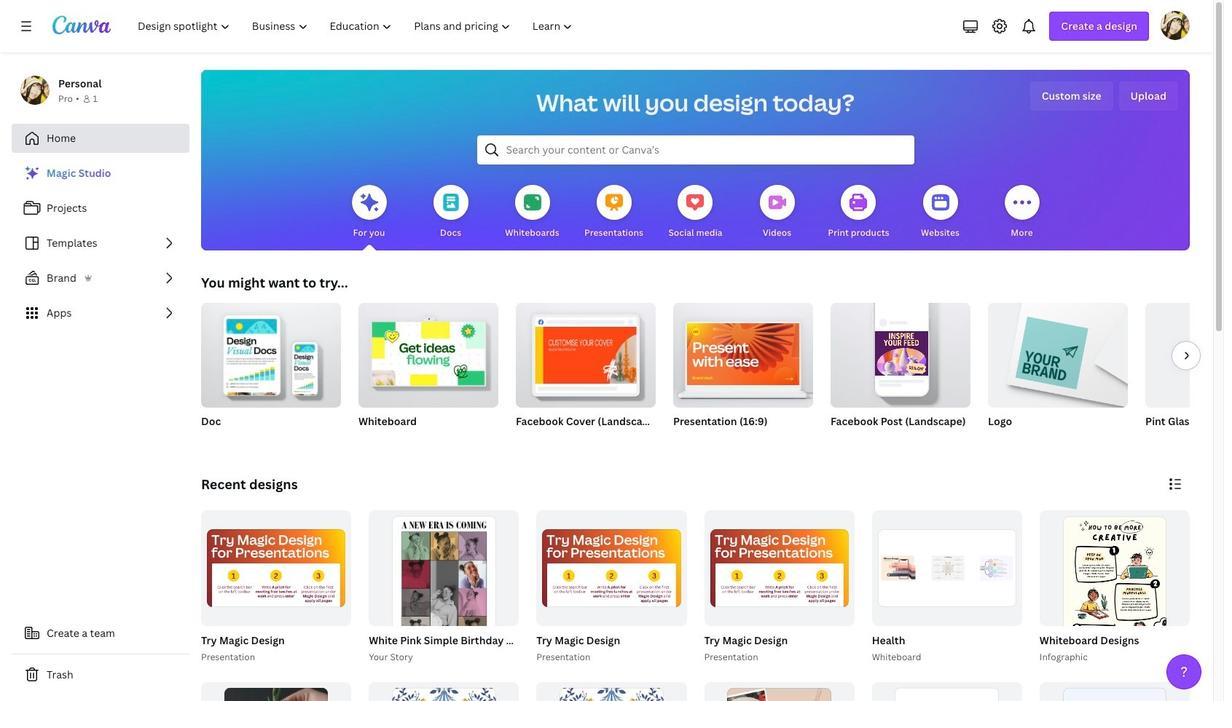 Task type: locate. For each thing, give the bounding box(es) containing it.
group
[[201, 297, 341, 448], [201, 297, 341, 408], [674, 297, 814, 448], [674, 297, 814, 408], [831, 297, 971, 448], [831, 297, 971, 408], [988, 297, 1128, 448], [988, 297, 1128, 408], [359, 303, 499, 448], [359, 303, 499, 408], [516, 303, 656, 448], [1146, 303, 1225, 448], [1146, 303, 1225, 408], [198, 511, 351, 665], [201, 511, 351, 627], [366, 511, 665, 702], [369, 511, 519, 702], [534, 511, 687, 665], [537, 511, 687, 627], [702, 511, 855, 665], [705, 511, 855, 627], [869, 511, 1023, 665], [872, 511, 1023, 627], [1037, 511, 1190, 702], [1040, 511, 1190, 702], [201, 683, 351, 702], [369, 683, 519, 702], [537, 683, 687, 702], [705, 683, 855, 702], [872, 683, 1023, 702], [1040, 683, 1190, 702]]

None search field
[[477, 136, 914, 165]]

Search search field
[[506, 136, 885, 164]]

list
[[12, 159, 190, 328]]

stephanie aranda image
[[1161, 11, 1190, 40]]



Task type: describe. For each thing, give the bounding box(es) containing it.
top level navigation element
[[128, 12, 586, 41]]



Task type: vqa. For each thing, say whether or not it's contained in the screenshot.
Create inside Create folders to better organize and find your content
no



